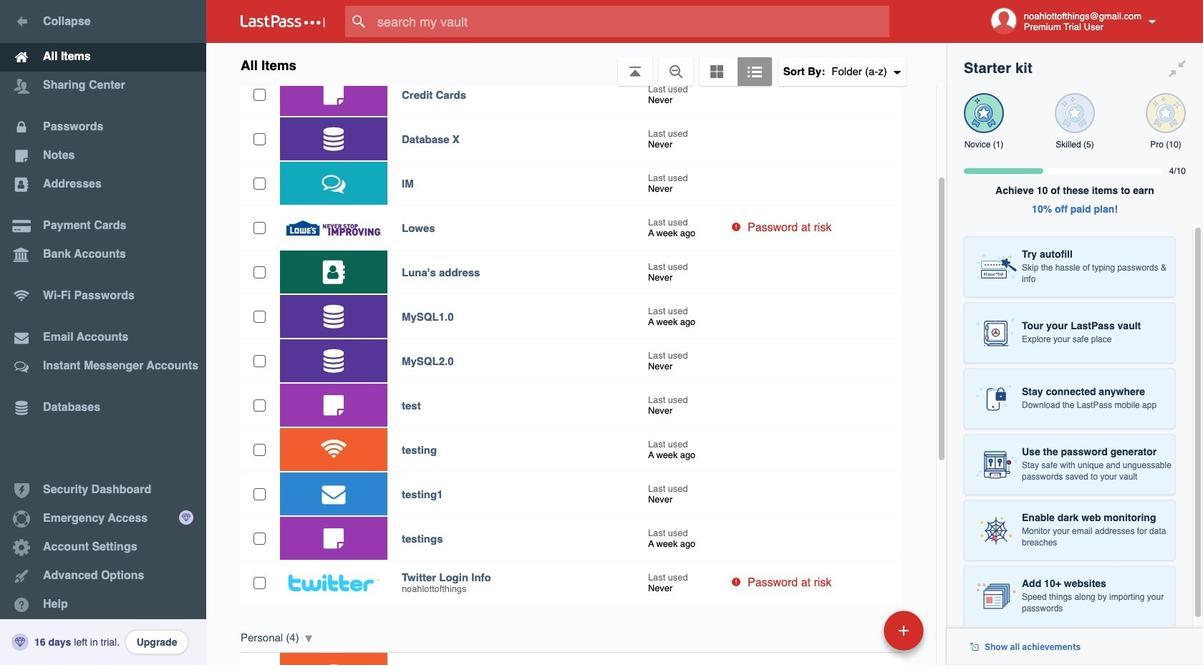 Task type: describe. For each thing, give the bounding box(es) containing it.
main navigation navigation
[[0, 0, 206, 665]]

vault options navigation
[[206, 43, 947, 86]]



Task type: vqa. For each thing, say whether or not it's contained in the screenshot.
Vault options navigation
yes



Task type: locate. For each thing, give the bounding box(es) containing it.
lastpass image
[[241, 15, 325, 28]]

search my vault text field
[[345, 6, 918, 37]]

new item element
[[785, 610, 929, 651]]

new item navigation
[[785, 607, 933, 665]]

Search search field
[[345, 6, 918, 37]]



